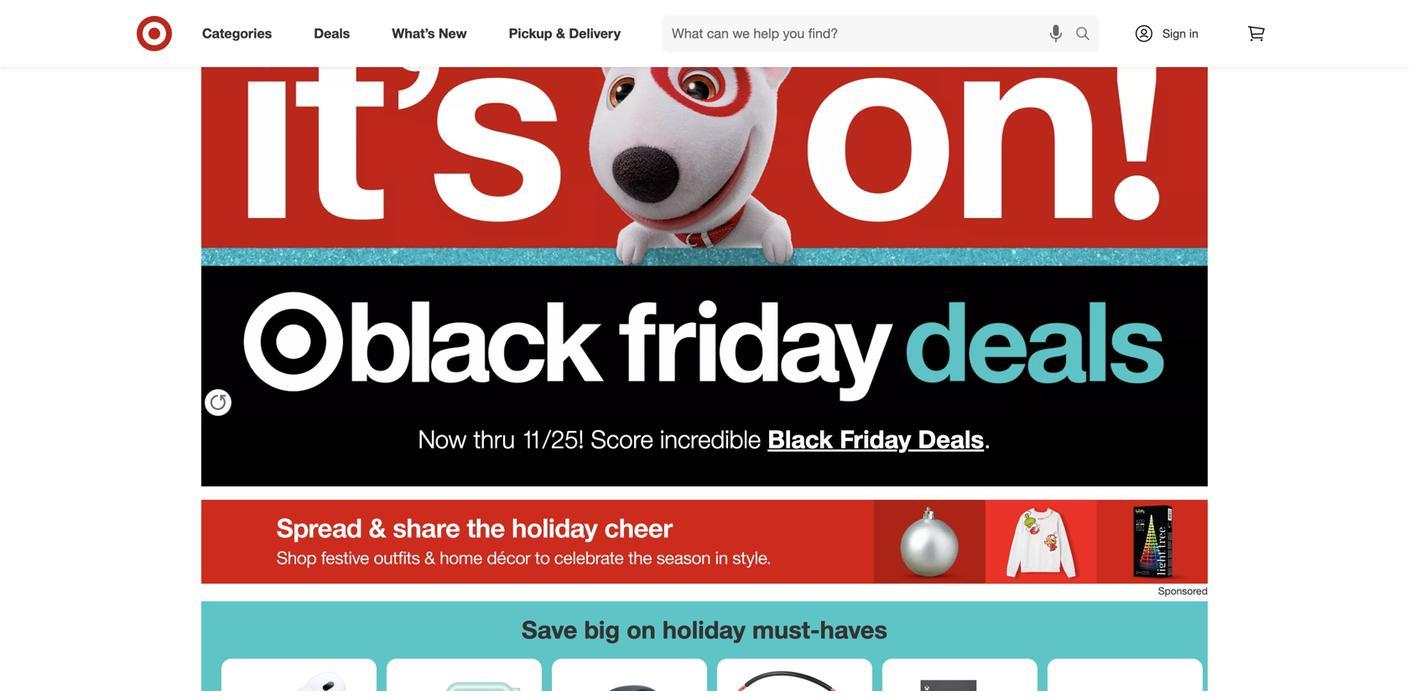 Task type: locate. For each thing, give the bounding box(es) containing it.
1 horizontal spatial deals
[[918, 424, 985, 454]]

deals right friday
[[918, 424, 985, 454]]

holiday
[[663, 615, 746, 645]]

&
[[556, 25, 566, 42]]

now
[[418, 424, 467, 454]]

friday
[[840, 424, 912, 454]]

thru
[[474, 424, 515, 454]]

now thru 11 /25! score incredible black friday deals .
[[418, 424, 991, 454]]

sign in link
[[1120, 15, 1225, 52]]

incredible
[[660, 424, 761, 454]]

deals left what's
[[314, 25, 350, 42]]

sign
[[1163, 26, 1187, 41]]

0 vertical spatial deals
[[314, 25, 350, 42]]

0 horizontal spatial deals
[[314, 25, 350, 42]]

score
[[591, 424, 653, 454]]

deals link
[[300, 15, 371, 52]]

.
[[985, 424, 991, 454]]

deals
[[314, 25, 350, 42], [918, 424, 985, 454]]

advertisement region
[[201, 500, 1208, 584]]

big
[[584, 615, 620, 645]]

1 vertical spatial deals
[[918, 424, 985, 454]]

what's new
[[392, 25, 467, 42]]

carousel region
[[201, 602, 1208, 691]]



Task type: describe. For each thing, give the bounding box(es) containing it.
sponsored
[[1159, 585, 1208, 598]]

on
[[627, 615, 656, 645]]

new
[[439, 25, 467, 42]]

pickup & delivery
[[509, 25, 621, 42]]

haves
[[820, 615, 888, 645]]

sign in
[[1163, 26, 1199, 41]]

categories link
[[188, 15, 293, 52]]

11
[[522, 424, 543, 454]]

What can we help you find? suggestions appear below search field
[[662, 15, 1080, 52]]

search
[[1068, 27, 1109, 43]]

pickup
[[509, 25, 553, 42]]

what's new link
[[378, 15, 488, 52]]

black
[[768, 424, 833, 454]]

this week only it's on! target black friday deals image
[[201, 0, 1208, 420]]

delivery
[[569, 25, 621, 42]]

categories
[[202, 25, 272, 42]]

pickup & delivery link
[[495, 15, 642, 52]]

what's
[[392, 25, 435, 42]]

in
[[1190, 26, 1199, 41]]

must-
[[753, 615, 820, 645]]

search button
[[1068, 15, 1109, 55]]

save big on holiday must-haves
[[522, 615, 888, 645]]

save
[[522, 615, 578, 645]]

/25!
[[543, 424, 584, 454]]



Task type: vqa. For each thing, say whether or not it's contained in the screenshot.
What's
yes



